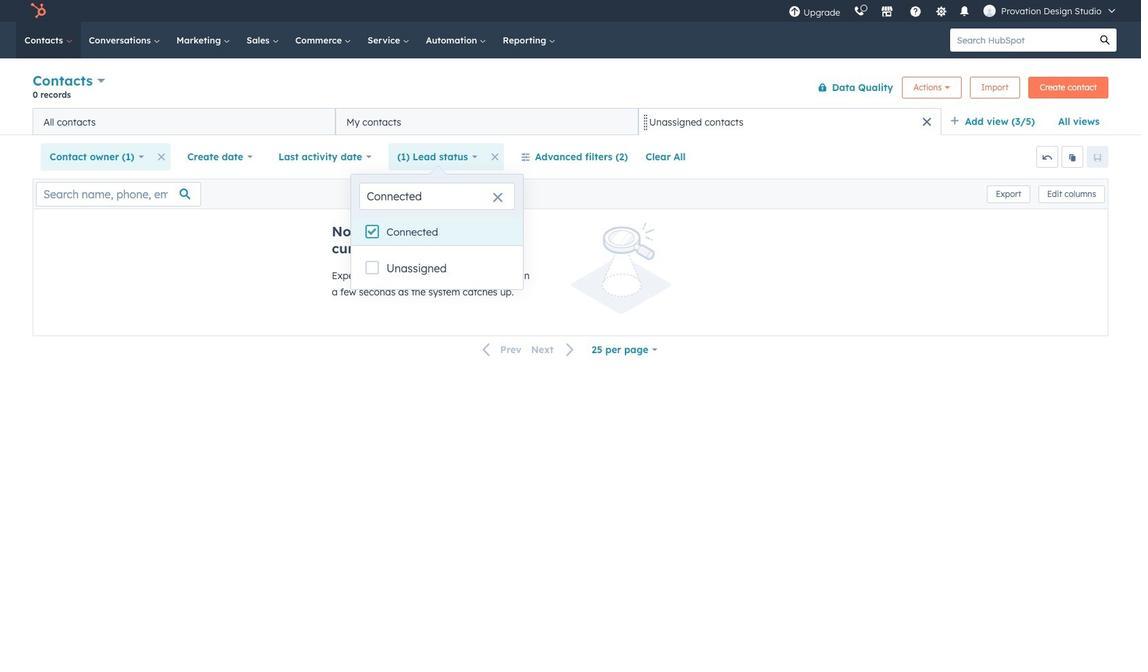 Task type: locate. For each thing, give the bounding box(es) containing it.
list box
[[351, 218, 523, 245]]

Search search field
[[360, 183, 515, 210]]

Search HubSpot search field
[[951, 29, 1094, 52]]

clear input image
[[493, 193, 504, 204]]

menu
[[782, 0, 1125, 22]]

banner
[[33, 70, 1109, 108]]



Task type: describe. For each thing, give the bounding box(es) containing it.
pagination navigation
[[475, 341, 583, 359]]

Search name, phone, email addresses, or company search field
[[36, 182, 201, 206]]

james peterson image
[[984, 5, 996, 17]]

marketplaces image
[[881, 6, 894, 18]]



Task type: vqa. For each thing, say whether or not it's contained in the screenshot.
Marketplaces IMAGE on the top of page
yes



